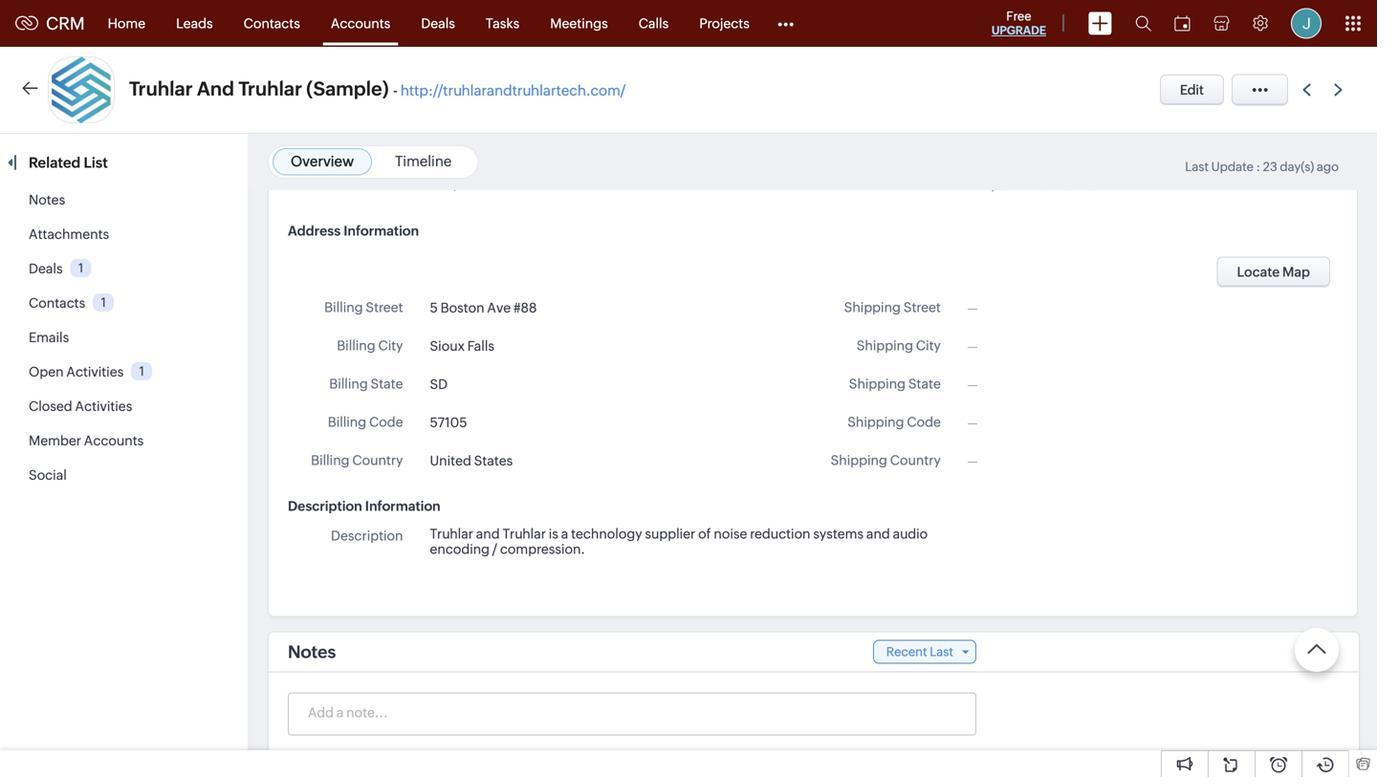 Task type: describe. For each thing, give the bounding box(es) containing it.
emails link
[[29, 330, 69, 345]]

is
[[549, 527, 559, 542]]

meetings link
[[535, 0, 623, 46]]

code for shipping code
[[907, 415, 941, 430]]

shipping code
[[848, 415, 941, 430]]

attachments
[[29, 227, 109, 242]]

open activities link
[[29, 364, 124, 380]]

01:48
[[530, 179, 560, 192]]

closed
[[29, 399, 72, 414]]

shipping for shipping country
[[831, 453, 888, 468]]

(sample)
[[306, 78, 389, 100]]

http://truhlarandtruhlartech.com/ link
[[401, 82, 626, 99]]

2 and from the left
[[867, 527, 890, 542]]

state for billing state
[[371, 376, 403, 392]]

edit button
[[1160, 75, 1224, 105]]

crm link
[[15, 14, 85, 33]]

truhlar and truhlar (sample) - http://truhlarandtruhlartech.com/
[[129, 78, 626, 100]]

shipping city
[[857, 338, 941, 353]]

update
[[1212, 160, 1254, 174]]

of
[[698, 527, 711, 542]]

search element
[[1124, 0, 1163, 47]]

1 for open activities
[[139, 364, 144, 379]]

recent
[[886, 645, 927, 660]]

related
[[29, 154, 81, 171]]

mon, 20 nov 2023 01:49 pm
[[968, 180, 1117, 193]]

member accounts
[[29, 433, 144, 449]]

edit
[[1180, 82, 1204, 98]]

overview
[[291, 153, 354, 170]]

leads
[[176, 16, 213, 31]]

pm for mon, 20 nov 2023 01:49 pm
[[1100, 180, 1117, 193]]

attachments link
[[29, 227, 109, 242]]

0 horizontal spatial accounts
[[84, 433, 144, 449]]

supplier
[[645, 527, 696, 542]]

billing street
[[324, 300, 403, 315]]

sioux falls
[[430, 339, 495, 354]]

/
[[492, 542, 497, 557]]

0 horizontal spatial notes
[[29, 192, 65, 208]]

compression.
[[500, 542, 585, 557]]

description for description
[[331, 528, 403, 544]]

free
[[1006, 9, 1032, 23]]

sioux
[[430, 339, 465, 354]]

billing for billing code
[[328, 415, 366, 430]]

billing city
[[337, 338, 403, 353]]

truhlar left and
[[129, 78, 193, 100]]

noise
[[714, 527, 747, 542]]

http://truhlarandtruhlartech.com/
[[401, 82, 626, 99]]

related list
[[29, 154, 111, 171]]

encoding
[[430, 542, 490, 557]]

home link
[[92, 0, 161, 46]]

5
[[430, 300, 438, 316]]

ago
[[1317, 160, 1339, 174]]

description information
[[288, 499, 441, 514]]

notes link
[[29, 192, 65, 208]]

activities for closed activities
[[75, 399, 132, 414]]

united
[[430, 453, 471, 469]]

truhlar left '/'
[[430, 527, 473, 542]]

a
[[561, 527, 568, 542]]

billing code
[[328, 415, 403, 430]]

billing country
[[311, 453, 403, 468]]

upgrade
[[992, 24, 1046, 37]]

projects
[[699, 16, 750, 31]]

address information
[[288, 223, 419, 239]]

Other Modules field
[[765, 8, 806, 39]]

1 vertical spatial deals link
[[29, 261, 63, 276]]

profile element
[[1280, 0, 1333, 46]]

closed activities
[[29, 399, 132, 414]]

open activities
[[29, 364, 124, 380]]

23
[[1263, 160, 1278, 174]]

emails
[[29, 330, 69, 345]]

pm for mon, 20 nov 2023 01:48 pm
[[562, 179, 579, 192]]

social
[[29, 468, 67, 483]]

country for shipping country
[[890, 453, 941, 468]]

calls link
[[623, 0, 684, 46]]

#88
[[514, 300, 537, 316]]

last update : 23 day(s) ago
[[1185, 160, 1339, 174]]

2023 for 01:49
[[1037, 180, 1065, 193]]

1 vertical spatial deals
[[29, 261, 63, 276]]

1 for contacts
[[101, 295, 106, 310]]

previous record image
[[1303, 84, 1311, 96]]

free upgrade
[[992, 9, 1046, 37]]

overview link
[[291, 153, 354, 170]]

city for billing city
[[378, 338, 403, 353]]

list
[[84, 154, 108, 171]]

20 for mon, 20 nov 2023 01:49 pm
[[997, 180, 1012, 193]]

street for billing street
[[366, 300, 403, 315]]

street for shipping street
[[904, 300, 941, 315]]

activities for open activities
[[66, 364, 124, 380]]

2023 for 01:48
[[500, 179, 527, 192]]

timeline
[[395, 153, 452, 170]]



Task type: locate. For each thing, give the bounding box(es) containing it.
1
[[78, 261, 83, 275], [101, 295, 106, 310], [139, 364, 144, 379]]

information right address
[[344, 223, 419, 239]]

0 horizontal spatial city
[[378, 338, 403, 353]]

contacts link right the leads
[[228, 0, 315, 46]]

home
[[108, 16, 146, 31]]

0 horizontal spatial deals
[[29, 261, 63, 276]]

0 horizontal spatial country
[[352, 453, 403, 468]]

1 vertical spatial information
[[365, 499, 441, 514]]

20 for mon, 20 nov 2023 01:48 pm
[[459, 179, 474, 192]]

0 vertical spatial 1
[[78, 261, 83, 275]]

recent last
[[886, 645, 954, 660]]

:
[[1256, 160, 1261, 174]]

1 horizontal spatial city
[[916, 338, 941, 353]]

day(s)
[[1280, 160, 1315, 174]]

2 city from the left
[[916, 338, 941, 353]]

boston
[[441, 300, 485, 316]]

0 horizontal spatial mon,
[[430, 179, 457, 192]]

1 horizontal spatial state
[[909, 376, 941, 392]]

2 vertical spatial 1
[[139, 364, 144, 379]]

shipping up shipping city
[[844, 300, 901, 315]]

technology
[[571, 527, 642, 542]]

tasks
[[486, 16, 520, 31]]

1 horizontal spatial 2023
[[1037, 180, 1065, 193]]

1 horizontal spatial contacts
[[244, 16, 300, 31]]

mon, 20 nov 2023 01:48 pm
[[430, 179, 579, 192]]

projects link
[[684, 0, 765, 46]]

nov for 01:48
[[476, 179, 497, 192]]

timeline link
[[395, 153, 452, 170]]

information for description information
[[365, 499, 441, 514]]

1 horizontal spatial deals link
[[406, 0, 471, 46]]

notes
[[29, 192, 65, 208], [288, 643, 336, 662]]

2 horizontal spatial 1
[[139, 364, 144, 379]]

billing up billing country
[[328, 415, 366, 430]]

1 horizontal spatial 1
[[101, 295, 106, 310]]

contacts link up "emails" link
[[29, 296, 85, 311]]

and left compression.
[[476, 527, 500, 542]]

profile image
[[1291, 8, 1322, 39]]

deals left tasks link
[[421, 16, 455, 31]]

billing for billing state
[[329, 376, 368, 392]]

2 state from the left
[[909, 376, 941, 392]]

1 horizontal spatial accounts
[[331, 16, 391, 31]]

0 horizontal spatial 1
[[78, 261, 83, 275]]

2023
[[500, 179, 527, 192], [1037, 180, 1065, 193]]

1 vertical spatial 1
[[101, 295, 106, 310]]

0 horizontal spatial pm
[[562, 179, 579, 192]]

calls
[[639, 16, 669, 31]]

billing up billing city
[[324, 300, 363, 315]]

0 horizontal spatial code
[[369, 415, 403, 430]]

Add a note... field
[[289, 704, 975, 723]]

activities
[[66, 364, 124, 380], [75, 399, 132, 414]]

deals down attachments
[[29, 261, 63, 276]]

mon, for mon, 20 nov 2023 01:48 pm
[[430, 179, 457, 192]]

0 vertical spatial contacts
[[244, 16, 300, 31]]

last
[[1185, 160, 1209, 174], [930, 645, 954, 660]]

state down shipping city
[[909, 376, 941, 392]]

1 and from the left
[[476, 527, 500, 542]]

1 up open activities
[[101, 295, 106, 310]]

search image
[[1135, 15, 1152, 32]]

pm
[[562, 179, 579, 192], [1100, 180, 1117, 193]]

0 horizontal spatial last
[[930, 645, 954, 660]]

contacts link
[[228, 0, 315, 46], [29, 296, 85, 311]]

deals
[[421, 16, 455, 31], [29, 261, 63, 276]]

0 vertical spatial notes
[[29, 192, 65, 208]]

0 horizontal spatial deals link
[[29, 261, 63, 276]]

shipping up shipping code
[[849, 376, 906, 392]]

and
[[476, 527, 500, 542], [867, 527, 890, 542]]

accounts
[[331, 16, 391, 31], [84, 433, 144, 449]]

1 horizontal spatial and
[[867, 527, 890, 542]]

city up billing state
[[378, 338, 403, 353]]

nov
[[476, 179, 497, 192], [1014, 180, 1035, 193]]

0 vertical spatial deals
[[421, 16, 455, 31]]

information down billing country
[[365, 499, 441, 514]]

member accounts link
[[29, 433, 144, 449]]

description
[[288, 499, 362, 514], [331, 528, 403, 544]]

last right recent
[[930, 645, 954, 660]]

city up shipping state
[[916, 338, 941, 353]]

deals link down attachments
[[29, 261, 63, 276]]

01:49
[[1067, 180, 1098, 193]]

1 country from the left
[[352, 453, 403, 468]]

0 horizontal spatial contacts link
[[29, 296, 85, 311]]

description down description information
[[331, 528, 403, 544]]

1 for deals
[[78, 261, 83, 275]]

code for billing code
[[369, 415, 403, 430]]

country for billing country
[[352, 453, 403, 468]]

shipping for shipping state
[[849, 376, 906, 392]]

tasks link
[[471, 0, 535, 46]]

shipping street
[[844, 300, 941, 315]]

1 horizontal spatial notes
[[288, 643, 336, 662]]

57105
[[430, 415, 467, 430]]

1 state from the left
[[371, 376, 403, 392]]

shipping for shipping street
[[844, 300, 901, 315]]

city for shipping city
[[916, 338, 941, 353]]

1 vertical spatial description
[[331, 528, 403, 544]]

billing down billing code
[[311, 453, 350, 468]]

contacts right the leads
[[244, 16, 300, 31]]

state for shipping state
[[909, 376, 941, 392]]

meetings
[[550, 16, 608, 31]]

information for address information
[[344, 223, 419, 239]]

activities up member accounts link
[[75, 399, 132, 414]]

2 street from the left
[[904, 300, 941, 315]]

country down shipping code
[[890, 453, 941, 468]]

-
[[393, 82, 398, 99]]

systems
[[813, 527, 864, 542]]

shipping for shipping city
[[857, 338, 913, 353]]

1 vertical spatial contacts
[[29, 296, 85, 311]]

country
[[352, 453, 403, 468], [890, 453, 941, 468]]

nov left the 01:49
[[1014, 180, 1035, 193]]

nov for 01:49
[[1014, 180, 1035, 193]]

5 boston ave #88
[[430, 300, 537, 316]]

crm
[[46, 14, 85, 33]]

0 horizontal spatial and
[[476, 527, 500, 542]]

closed activities link
[[29, 399, 132, 414]]

address
[[288, 223, 341, 239]]

1 horizontal spatial 20
[[997, 180, 1012, 193]]

0 horizontal spatial nov
[[476, 179, 497, 192]]

billing for billing street
[[324, 300, 363, 315]]

0 horizontal spatial contacts
[[29, 296, 85, 311]]

0 horizontal spatial 2023
[[500, 179, 527, 192]]

1 vertical spatial accounts
[[84, 433, 144, 449]]

shipping state
[[849, 376, 941, 392]]

truhlar
[[129, 78, 193, 100], [239, 78, 302, 100], [430, 527, 473, 542], [503, 527, 546, 542]]

member
[[29, 433, 81, 449]]

next record image
[[1334, 84, 1347, 96]]

country down billing code
[[352, 453, 403, 468]]

0 vertical spatial description
[[288, 499, 362, 514]]

social link
[[29, 468, 67, 483]]

billing
[[324, 300, 363, 315], [337, 338, 376, 353], [329, 376, 368, 392], [328, 415, 366, 430], [311, 453, 350, 468]]

truhlar right and
[[239, 78, 302, 100]]

1 horizontal spatial street
[[904, 300, 941, 315]]

shipping up shipping country
[[848, 415, 904, 430]]

20 left the 01:49
[[997, 180, 1012, 193]]

2023 left 01:48
[[500, 179, 527, 192]]

shipping down shipping street
[[857, 338, 913, 353]]

accounts link
[[315, 0, 406, 46]]

1 horizontal spatial country
[[890, 453, 941, 468]]

1 down attachments
[[78, 261, 83, 275]]

0 vertical spatial activities
[[66, 364, 124, 380]]

last left update
[[1185, 160, 1209, 174]]

billing down billing street
[[337, 338, 376, 353]]

1 vertical spatial notes
[[288, 643, 336, 662]]

2 country from the left
[[890, 453, 941, 468]]

calendar image
[[1175, 16, 1191, 31]]

billing for billing city
[[337, 338, 376, 353]]

information
[[344, 223, 419, 239], [365, 499, 441, 514]]

1 horizontal spatial code
[[907, 415, 941, 430]]

0 vertical spatial contacts link
[[228, 0, 315, 46]]

2023 left the 01:49
[[1037, 180, 1065, 193]]

deals link left tasks at the top of page
[[406, 0, 471, 46]]

0 vertical spatial information
[[344, 223, 419, 239]]

leads link
[[161, 0, 228, 46]]

truhlar and truhlar is a technology supplier of noise reduction systems and audio encoding / compression.
[[430, 527, 931, 557]]

description down billing country
[[288, 499, 362, 514]]

states
[[474, 453, 513, 469]]

1 vertical spatial activities
[[75, 399, 132, 414]]

open
[[29, 364, 64, 380]]

1 horizontal spatial mon,
[[968, 180, 995, 193]]

1 horizontal spatial contacts link
[[228, 0, 315, 46]]

0 horizontal spatial state
[[371, 376, 403, 392]]

accounts down 'closed activities' link
[[84, 433, 144, 449]]

shipping down shipping code
[[831, 453, 888, 468]]

1 street from the left
[[366, 300, 403, 315]]

0 vertical spatial deals link
[[406, 0, 471, 46]]

0 vertical spatial accounts
[[331, 16, 391, 31]]

None button
[[1217, 257, 1331, 287]]

20 left 01:48
[[459, 179, 474, 192]]

0 horizontal spatial street
[[366, 300, 403, 315]]

united states
[[430, 453, 513, 469]]

description for description information
[[288, 499, 362, 514]]

accounts up (sample)
[[331, 16, 391, 31]]

pm right the 01:49
[[1100, 180, 1117, 193]]

and
[[197, 78, 234, 100]]

pm right 01:48
[[562, 179, 579, 192]]

1 city from the left
[[378, 338, 403, 353]]

1 horizontal spatial pm
[[1100, 180, 1117, 193]]

mon,
[[430, 179, 457, 192], [968, 180, 995, 193]]

0 vertical spatial last
[[1185, 160, 1209, 174]]

shipping country
[[831, 453, 941, 468]]

falls
[[468, 339, 495, 354]]

1 horizontal spatial deals
[[421, 16, 455, 31]]

street up shipping city
[[904, 300, 941, 315]]

1 vertical spatial contacts link
[[29, 296, 85, 311]]

create menu image
[[1089, 12, 1112, 35]]

billing for billing country
[[311, 453, 350, 468]]

nov left 01:48
[[476, 179, 497, 192]]

sd
[[430, 377, 448, 392]]

reduction
[[750, 527, 811, 542]]

and left audio
[[867, 527, 890, 542]]

truhlar left is
[[503, 527, 546, 542]]

create menu element
[[1077, 0, 1124, 46]]

code down shipping state
[[907, 415, 941, 430]]

activities up 'closed activities' link
[[66, 364, 124, 380]]

billing up billing code
[[329, 376, 368, 392]]

0 horizontal spatial 20
[[459, 179, 474, 192]]

1 code from the left
[[369, 415, 403, 430]]

code down billing state
[[369, 415, 403, 430]]

1 horizontal spatial nov
[[1014, 180, 1035, 193]]

contacts up "emails" link
[[29, 296, 85, 311]]

1 horizontal spatial last
[[1185, 160, 1209, 174]]

state
[[371, 376, 403, 392], [909, 376, 941, 392]]

ave
[[487, 300, 511, 316]]

shipping for shipping code
[[848, 415, 904, 430]]

street up billing city
[[366, 300, 403, 315]]

mon, for mon, 20 nov 2023 01:49 pm
[[968, 180, 995, 193]]

deals link
[[406, 0, 471, 46], [29, 261, 63, 276]]

state down billing city
[[371, 376, 403, 392]]

1 vertical spatial last
[[930, 645, 954, 660]]

1 right open activities link
[[139, 364, 144, 379]]

2 code from the left
[[907, 415, 941, 430]]

audio
[[893, 527, 928, 542]]

billing state
[[329, 376, 403, 392]]



Task type: vqa. For each thing, say whether or not it's contained in the screenshot.
= related to =
no



